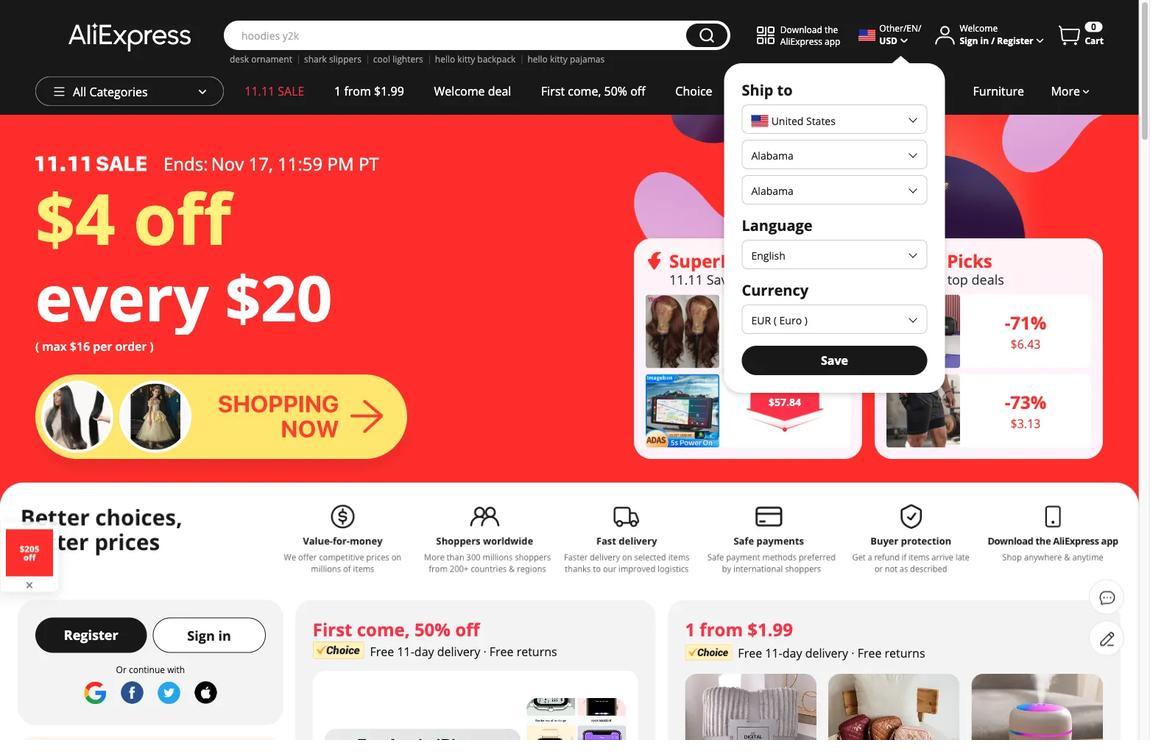 Task type: describe. For each thing, give the bounding box(es) containing it.
1 from $1.99 link
[[319, 77, 419, 106]]

11.11 for superdeals
[[669, 270, 703, 289]]

nov
[[211, 152, 244, 176]]

eur ( euro )
[[751, 313, 808, 327]]

more
[[1051, 83, 1080, 99]]

the
[[825, 23, 838, 35]]

1 horizontal spatial (
[[774, 313, 777, 327]]

0 horizontal spatial 1
[[334, 83, 341, 99]]

11- for $1.99
[[765, 645, 783, 661]]

order
[[115, 339, 147, 355]]

1 horizontal spatial first
[[541, 83, 565, 99]]

0 vertical spatial 1 from $1.99
[[334, 83, 404, 99]]

1 vertical spatial from
[[700, 618, 743, 642]]

2 vertical spatial off
[[455, 618, 480, 642]]

0 horizontal spatial first
[[313, 618, 352, 642]]

sign for sign in / register
[[960, 34, 978, 46]]

- for 71%
[[1005, 311, 1011, 335]]

backpack
[[477, 53, 516, 65]]

hello kitty pajamas
[[528, 53, 605, 65]]

en
[[907, 22, 918, 34]]

$6.43
[[1011, 336, 1041, 352]]

( inside every $20 ( max $16 per order )
[[35, 339, 39, 355]]

sign in / register
[[960, 34, 1033, 46]]

· for 1 from $1.99
[[851, 645, 855, 661]]

pajamas
[[570, 53, 605, 65]]

0 cart
[[1085, 21, 1104, 47]]

app
[[825, 35, 841, 47]]

welcome for welcome deal
[[434, 83, 485, 99]]

icon image for top picks
[[887, 252, 904, 270]]

states
[[806, 114, 836, 128]]

plus
[[742, 83, 765, 99]]

hello for hello kitty backpack
[[435, 53, 455, 65]]

ends:
[[163, 152, 208, 176]]

$4
[[35, 170, 115, 265]]

plus link
[[727, 77, 780, 106]]

come, inside first come, 50% off link
[[568, 83, 601, 99]]

hello kitty pajamas link
[[528, 53, 605, 65]]

free 11-day delivery · free returns for 50%
[[370, 644, 557, 660]]

1 alabama from the top
[[751, 148, 794, 162]]

ship to
[[742, 80, 793, 100]]

every $20 ( max $16 per order )
[[35, 255, 332, 355]]

-71% $6.43
[[1005, 311, 1047, 352]]

all
[[73, 84, 86, 100]]

furniture link
[[958, 77, 1039, 106]]

english
[[751, 249, 786, 263]]

11.11 top deals
[[910, 270, 1004, 289]]

first come, 50% off link
[[526, 77, 661, 106]]

choice image
[[313, 642, 364, 660]]

0
[[1091, 21, 1096, 33]]

· for first come, 50% off
[[483, 644, 486, 660]]

welcome deal
[[434, 83, 511, 99]]

united
[[771, 114, 804, 128]]

/ for en
[[918, 22, 922, 34]]

close image
[[24, 580, 35, 592]]

shark
[[304, 53, 327, 65]]

11.11 inside "link"
[[245, 83, 275, 99]]

all categories
[[73, 84, 148, 100]]

deal
[[488, 83, 511, 99]]

0 vertical spatial from
[[344, 83, 371, 99]]

cool lighters link
[[373, 53, 423, 65]]

euro
[[779, 313, 802, 327]]

top picks
[[910, 249, 992, 273]]

welcome deal link
[[419, 77, 526, 106]]

language
[[742, 215, 813, 235]]

-73% $3.13
[[1005, 391, 1047, 432]]

1 horizontal spatial 1
[[685, 618, 695, 642]]

furniture
[[973, 83, 1024, 99]]

$16
[[70, 339, 90, 355]]

1 vertical spatial register
[[64, 627, 118, 645]]

1 vertical spatial off
[[133, 170, 231, 265]]

top
[[910, 249, 943, 273]]

continue
[[129, 664, 165, 676]]

lighters
[[393, 53, 423, 65]]

download the aliexpress app
[[780, 23, 841, 47]]

aliexpress
[[780, 35, 822, 47]]

ornament
[[251, 53, 292, 65]]

cool lighters
[[373, 53, 423, 65]]

hello kitty backpack
[[435, 53, 516, 65]]

with
[[167, 664, 185, 676]]

day for 50%
[[414, 644, 434, 660]]

desk ornament link
[[230, 53, 292, 65]]

ends: nov 17, 11:59 pm pt
[[163, 152, 379, 176]]

usd
[[879, 34, 898, 46]]

50% inside first come, 50% off link
[[604, 83, 627, 99]]

11:59
[[278, 152, 323, 176]]

$20
[[225, 255, 332, 340]]

christmas
[[888, 83, 943, 99]]

superdeals
[[669, 249, 769, 273]]

hello for hello kitty pajamas
[[528, 53, 548, 65]]

$57.84
[[769, 395, 801, 409]]

sign for sign in
[[187, 627, 215, 645]]

$57.84 link
[[646, 374, 851, 448]]

cool
[[373, 53, 390, 65]]

$34.22
[[769, 316, 801, 330]]

kitty for pajamas
[[550, 53, 568, 65]]

united states
[[771, 114, 836, 128]]



Task type: vqa. For each thing, say whether or not it's contained in the screenshot.
11:59
yes



Task type: locate. For each thing, give the bounding box(es) containing it.
1 vertical spatial (
[[35, 339, 39, 355]]

1 horizontal spatial from
[[700, 618, 743, 642]]

71%
[[1011, 311, 1047, 335]]

-
[[1005, 311, 1011, 335], [1005, 391, 1011, 414]]

first come, 50% off
[[541, 83, 646, 99], [313, 618, 480, 642]]

0 horizontal spatial welcome
[[434, 83, 485, 99]]

0 horizontal spatial 11.11
[[245, 83, 275, 99]]

in for sign in / register
[[981, 34, 989, 46]]

deals
[[972, 270, 1004, 289]]

1 horizontal spatial 50%
[[604, 83, 627, 99]]

1 horizontal spatial day
[[783, 645, 802, 661]]

hello down hoodies y2k text box
[[435, 53, 455, 65]]

0 vertical spatial save
[[707, 270, 735, 289]]

2 horizontal spatial off
[[630, 83, 646, 99]]

0 horizontal spatial (
[[35, 339, 39, 355]]

1 vertical spatial welcome
[[434, 83, 485, 99]]

1 horizontal spatial in
[[981, 34, 989, 46]]

1 vertical spatial sign
[[187, 627, 215, 645]]

or continue with
[[116, 664, 185, 676]]

0 horizontal spatial sign
[[187, 627, 215, 645]]

( right eur
[[774, 313, 777, 327]]

2 icon image from the left
[[887, 252, 904, 270]]

0 horizontal spatial off
[[133, 170, 231, 265]]

1 horizontal spatial delivery
[[805, 645, 848, 661]]

0 horizontal spatial first come, 50% off
[[313, 618, 480, 642]]

sign
[[960, 34, 978, 46], [187, 627, 215, 645]]

hello kitty backpack link
[[435, 53, 516, 65]]

11.11 for top picks
[[910, 270, 944, 289]]

alabama
[[751, 148, 794, 162], [751, 184, 794, 198]]

0 vertical spatial 50%
[[604, 83, 627, 99]]

0 horizontal spatial icon image
[[646, 252, 663, 270]]

welcome down hello kitty backpack link
[[434, 83, 485, 99]]

1 horizontal spatial returns
[[885, 645, 925, 661]]

(
[[774, 313, 777, 327], [35, 339, 39, 355]]

0 horizontal spatial day
[[414, 644, 434, 660]]

categories
[[89, 84, 148, 100]]

sale
[[278, 83, 304, 99]]

download
[[780, 23, 822, 35]]

2 alabama from the top
[[751, 184, 794, 198]]

1 vertical spatial $1.99
[[748, 618, 793, 642]]

1 vertical spatial )
[[150, 339, 154, 355]]

0 vertical spatial welcome
[[960, 22, 998, 34]]

first
[[541, 83, 565, 99], [313, 618, 352, 642]]

to
[[777, 80, 793, 100]]

shark slippers link
[[304, 53, 361, 65]]

0 vertical spatial off
[[630, 83, 646, 99]]

come,
[[568, 83, 601, 99], [357, 618, 410, 642]]

1 horizontal spatial 11-
[[765, 645, 783, 661]]

0 vertical spatial come,
[[568, 83, 601, 99]]

0 vertical spatial )
[[805, 313, 808, 327]]

1 horizontal spatial $1.99
[[748, 618, 793, 642]]

welcome up the furniture
[[960, 22, 998, 34]]

1 vertical spatial first come, 50% off
[[313, 618, 480, 642]]

icon image
[[646, 252, 663, 270], [887, 252, 904, 270]]

0 vertical spatial first come, 50% off
[[541, 83, 646, 99]]

0 horizontal spatial $1.99
[[374, 83, 404, 99]]

0 horizontal spatial come,
[[357, 618, 410, 642]]

/ up the furniture
[[991, 34, 995, 46]]

1 icon image from the left
[[646, 252, 663, 270]]

choice
[[675, 83, 712, 99]]

max
[[42, 339, 67, 355]]

free 11-day delivery · free returns
[[370, 644, 557, 660], [738, 645, 925, 661]]

0 vertical spatial $1.99
[[374, 83, 404, 99]]

icon image left top
[[887, 252, 904, 270]]

other/ en /
[[879, 22, 922, 34]]

free 11-day delivery · free returns for $1.99
[[738, 645, 925, 661]]

0 horizontal spatial 50%
[[414, 618, 451, 642]]

0 horizontal spatial free 11-day delivery · free returns
[[370, 644, 557, 660]]

hello right backpack
[[528, 53, 548, 65]]

welcome for welcome
[[960, 22, 998, 34]]

register up the or
[[64, 627, 118, 645]]

11.11 sale link
[[230, 77, 319, 106]]

desk
[[230, 53, 249, 65]]

11- for 50%
[[397, 644, 414, 660]]

2 hello from the left
[[528, 53, 548, 65]]

$3.13
[[1011, 416, 1041, 432]]

desk ornament
[[230, 53, 292, 65]]

1 vertical spatial -
[[1005, 391, 1011, 414]]

kitty for backpack
[[458, 53, 475, 65]]

1 vertical spatial in
[[218, 627, 231, 645]]

kitty
[[458, 53, 475, 65], [550, 53, 568, 65]]

$1.99
[[374, 83, 404, 99], [748, 618, 793, 642]]

eur
[[751, 313, 771, 327]]

1 horizontal spatial free 11-day delivery · free returns
[[738, 645, 925, 661]]

) right order
[[150, 339, 154, 355]]

1 horizontal spatial off
[[455, 618, 480, 642]]

11.11 left sale
[[245, 83, 275, 99]]

11.11 save big
[[669, 270, 758, 289]]

1 horizontal spatial hello
[[528, 53, 548, 65]]

ship
[[742, 80, 773, 100]]

1 - from the top
[[1005, 311, 1011, 335]]

0 vertical spatial alabama
[[751, 148, 794, 162]]

off
[[630, 83, 646, 99], [133, 170, 231, 265], [455, 618, 480, 642]]

alabama up language
[[751, 184, 794, 198]]

delivery for 50%
[[437, 644, 480, 660]]

0 horizontal spatial from
[[344, 83, 371, 99]]

0 horizontal spatial hello
[[435, 53, 455, 65]]

0 vertical spatial 1
[[334, 83, 341, 99]]

0 vertical spatial (
[[774, 313, 777, 327]]

1 vertical spatial 50%
[[414, 618, 451, 642]]

1 horizontal spatial /
[[991, 34, 995, 46]]

1 horizontal spatial first come, 50% off
[[541, 83, 646, 99]]

in for sign in
[[218, 627, 231, 645]]

product image image
[[646, 295, 719, 368], [887, 295, 960, 368], [646, 374, 719, 448], [887, 374, 960, 448]]

pm
[[327, 152, 354, 176]]

2 horizontal spatial 11.11
[[910, 270, 944, 289]]

kitty left pajamas on the top
[[550, 53, 568, 65]]

delivery for $1.99
[[805, 645, 848, 661]]

1 horizontal spatial ·
[[851, 645, 855, 661]]

11.11 left big in the top right of the page
[[669, 270, 703, 289]]

every
[[35, 255, 209, 340]]

0 horizontal spatial ·
[[483, 644, 486, 660]]

1
[[334, 83, 341, 99], [685, 618, 695, 642]]

1 horizontal spatial welcome
[[960, 22, 998, 34]]

- inside -73% $3.13
[[1005, 391, 1011, 414]]

1 horizontal spatial 1 from $1.99
[[685, 618, 793, 642]]

1 horizontal spatial sign
[[960, 34, 978, 46]]

0 horizontal spatial /
[[918, 22, 922, 34]]

hoodies y2k text field
[[234, 28, 679, 43]]

1 vertical spatial alabama
[[751, 184, 794, 198]]

2 kitty from the left
[[550, 53, 568, 65]]

christmas link
[[873, 77, 958, 106]]

17,
[[249, 152, 273, 176]]

1 horizontal spatial save
[[821, 353, 848, 369]]

0 vertical spatial register
[[997, 34, 1033, 46]]

( left max
[[35, 339, 39, 355]]

icon image for superdeals
[[646, 252, 663, 270]]

per
[[93, 339, 112, 355]]

73%
[[1011, 391, 1047, 414]]

day for $1.99
[[783, 645, 802, 661]]

icon image left superdeals
[[646, 252, 663, 270]]

0 horizontal spatial )
[[150, 339, 154, 355]]

returns
[[517, 644, 557, 660], [885, 645, 925, 661]]

pt
[[359, 152, 379, 176]]

) right euro
[[805, 313, 808, 327]]

0 vertical spatial first
[[541, 83, 565, 99]]

slippers
[[329, 53, 361, 65]]

)
[[805, 313, 808, 327], [150, 339, 154, 355]]

None button
[[686, 24, 727, 47]]

- inside -71% $6.43
[[1005, 311, 1011, 335]]

1 kitty from the left
[[458, 53, 475, 65]]

11-
[[397, 644, 414, 660], [765, 645, 783, 661]]

1 vertical spatial 1
[[685, 618, 695, 642]]

0 vertical spatial in
[[981, 34, 989, 46]]

/ for in
[[991, 34, 995, 46]]

hello
[[435, 53, 455, 65], [528, 53, 548, 65]]

0 horizontal spatial save
[[707, 270, 735, 289]]

/
[[918, 22, 922, 34], [991, 34, 995, 46]]

shark slippers
[[304, 53, 361, 65]]

0 vertical spatial -
[[1005, 311, 1011, 335]]

kitty down hoodies y2k text box
[[458, 53, 475, 65]]

50%
[[604, 83, 627, 99], [414, 618, 451, 642]]

0 vertical spatial sign
[[960, 34, 978, 46]]

1 vertical spatial first
[[313, 618, 352, 642]]

pop picture image
[[6, 530, 53, 577]]

1 horizontal spatial register
[[997, 34, 1033, 46]]

returns for 1 from $1.99
[[885, 645, 925, 661]]

·
[[483, 644, 486, 660], [851, 645, 855, 661]]

big
[[739, 270, 758, 289]]

1 horizontal spatial come,
[[568, 83, 601, 99]]

0 horizontal spatial kitty
[[458, 53, 475, 65]]

/ right other/
[[918, 22, 922, 34]]

other/
[[879, 22, 907, 34]]

0 horizontal spatial returns
[[517, 644, 557, 660]]

top
[[947, 270, 968, 289]]

register up the furniture
[[997, 34, 1033, 46]]

0 horizontal spatial 1 from $1.99
[[334, 83, 404, 99]]

returns for first come, 50% off
[[517, 644, 557, 660]]

cart
[[1085, 35, 1104, 47]]

1 hello from the left
[[435, 53, 455, 65]]

$4 off
[[35, 170, 231, 265]]

1 horizontal spatial icon image
[[887, 252, 904, 270]]

11.11
[[245, 83, 275, 99], [669, 270, 703, 289], [910, 270, 944, 289]]

choice link
[[661, 77, 727, 106]]

delivery
[[437, 644, 480, 660], [805, 645, 848, 661]]

) inside every $20 ( max $16 per order )
[[150, 339, 154, 355]]

11.11 left 'top' in the top of the page
[[910, 270, 944, 289]]

0 horizontal spatial 11-
[[397, 644, 414, 660]]

1 horizontal spatial kitty
[[550, 53, 568, 65]]

free
[[370, 644, 394, 660], [490, 644, 514, 660], [738, 645, 762, 661], [858, 645, 882, 661]]

1 vertical spatial save
[[821, 353, 848, 369]]

1 vertical spatial come,
[[357, 618, 410, 642]]

0 horizontal spatial in
[[218, 627, 231, 645]]

0 horizontal spatial delivery
[[437, 644, 480, 660]]

alabama down the united
[[751, 148, 794, 162]]

picks
[[947, 249, 992, 273]]

currency
[[742, 280, 809, 300]]

2 - from the top
[[1005, 391, 1011, 414]]

0 horizontal spatial register
[[64, 627, 118, 645]]

$34.22 link
[[646, 295, 851, 368]]

1 horizontal spatial )
[[805, 313, 808, 327]]

1 horizontal spatial 11.11
[[669, 270, 703, 289]]

1 vertical spatial 1 from $1.99
[[685, 618, 793, 642]]

or
[[116, 664, 127, 676]]

- for 73%
[[1005, 391, 1011, 414]]

in
[[981, 34, 989, 46], [218, 627, 231, 645]]



